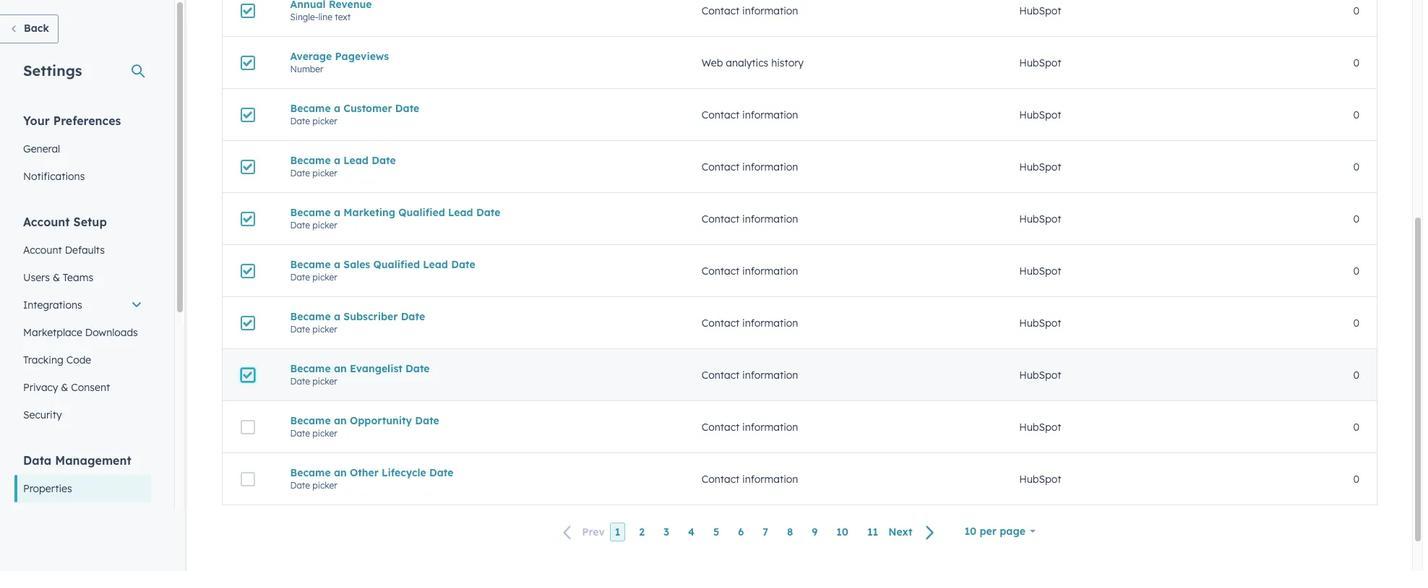 Task type: vqa. For each thing, say whether or not it's contained in the screenshot.
'Account Setup' element
yes



Task type: locate. For each thing, give the bounding box(es) containing it.
6 0 from the top
[[1354, 264, 1360, 277]]

pagination navigation
[[555, 523, 944, 542]]

5 0 from the top
[[1354, 212, 1360, 225]]

setup
[[73, 215, 107, 229]]

became inside became an evangelist date date picker
[[290, 362, 331, 375]]

contact information for became an other lifecycle date
[[702, 472, 798, 485]]

2 account from the top
[[23, 244, 62, 257]]

0 vertical spatial an
[[334, 362, 347, 375]]

picker inside became a subscriber date date picker
[[313, 324, 337, 334]]

general link
[[14, 135, 151, 163]]

became inside became a subscriber date date picker
[[290, 310, 331, 323]]

0 for became a subscriber date
[[1354, 316, 1360, 329]]

picker down became a lead date date picker
[[313, 219, 337, 230]]

line
[[318, 11, 332, 22]]

2 vertical spatial an
[[334, 466, 347, 479]]

picker up became an other lifecycle date date picker
[[313, 428, 337, 438]]

5 became from the top
[[290, 310, 331, 323]]

lead inside became a marketing qualified lead date date picker
[[448, 206, 473, 219]]

0 vertical spatial account
[[23, 215, 70, 229]]

became for became a subscriber date
[[290, 310, 331, 323]]

10 left per
[[965, 525, 977, 538]]

became left other
[[290, 466, 331, 479]]

10 inside button
[[837, 526, 849, 539]]

9 0 from the top
[[1354, 420, 1360, 433]]

privacy
[[23, 381, 58, 394]]

1 horizontal spatial &
[[61, 381, 68, 394]]

a for customer
[[334, 102, 341, 115]]

2
[[639, 526, 645, 539]]

& right privacy
[[61, 381, 68, 394]]

11 button
[[862, 523, 884, 542]]

0 vertical spatial &
[[53, 271, 60, 284]]

& right users
[[53, 271, 60, 284]]

2 vertical spatial lead
[[423, 258, 448, 271]]

data management element
[[14, 453, 151, 571]]

text
[[335, 11, 351, 22]]

6 hubspot from the top
[[1019, 264, 1062, 277]]

8 picker from the top
[[313, 480, 337, 491]]

a inside became a sales qualified lead date date picker
[[334, 258, 341, 271]]

prev
[[582, 526, 605, 539]]

5 contact from the top
[[702, 264, 740, 277]]

qualified right sales
[[373, 258, 420, 271]]

&
[[53, 271, 60, 284], [61, 381, 68, 394]]

integrations button
[[14, 291, 151, 319]]

4 contact from the top
[[702, 212, 740, 225]]

contact for became a customer date
[[702, 108, 740, 121]]

3 contact information from the top
[[702, 160, 798, 173]]

2 horizontal spatial lead
[[448, 206, 473, 219]]

became a lead date date picker
[[290, 154, 396, 178]]

3 became from the top
[[290, 206, 331, 219]]

contact information for became a lead date
[[702, 160, 798, 173]]

1 an from the top
[[334, 362, 347, 375]]

per
[[980, 525, 997, 538]]

became a lead date button
[[290, 154, 667, 167]]

qualified right marketing
[[399, 206, 445, 219]]

became inside became an other lifecycle date date picker
[[290, 466, 331, 479]]

picker down became an opportunity date date picker in the left bottom of the page
[[313, 480, 337, 491]]

1 button
[[610, 523, 626, 542]]

7 contact from the top
[[702, 368, 740, 381]]

picker inside became a marketing qualified lead date date picker
[[313, 219, 337, 230]]

10 0 from the top
[[1354, 472, 1360, 485]]

hubspot for became a subscriber date
[[1019, 316, 1062, 329]]

information for became a marketing qualified lead date
[[743, 212, 798, 225]]

7 information from the top
[[743, 368, 798, 381]]

a inside became a marketing qualified lead date date picker
[[334, 206, 341, 219]]

became an other lifecycle date date picker
[[290, 466, 454, 491]]

7 0 from the top
[[1354, 316, 1360, 329]]

0 vertical spatial qualified
[[399, 206, 445, 219]]

contact information for became an evangelist date
[[702, 368, 798, 381]]

lead for became a marketing qualified lead date
[[448, 206, 473, 219]]

6 became from the top
[[290, 362, 331, 375]]

security link
[[14, 401, 151, 429]]

9 contact information from the top
[[702, 472, 798, 485]]

history
[[771, 56, 804, 69]]

lead for became a sales qualified lead date
[[423, 258, 448, 271]]

an left the evangelist
[[334, 362, 347, 375]]

contact information for became an opportunity date
[[702, 420, 798, 433]]

10 hubspot from the top
[[1019, 472, 1062, 485]]

1 became from the top
[[290, 102, 331, 115]]

became an evangelist date date picker
[[290, 362, 430, 386]]

3 hubspot from the top
[[1019, 108, 1062, 121]]

an for opportunity
[[334, 414, 347, 427]]

became inside became an opportunity date date picker
[[290, 414, 331, 427]]

6
[[738, 526, 744, 539]]

an inside became an evangelist date date picker
[[334, 362, 347, 375]]

lead down became a marketing qualified lead date date picker
[[423, 258, 448, 271]]

0 vertical spatial lead
[[344, 154, 369, 167]]

a inside became a lead date date picker
[[334, 154, 341, 167]]

10 inside popup button
[[965, 525, 977, 538]]

10 for 10 per page
[[965, 525, 977, 538]]

5 hubspot from the top
[[1019, 212, 1062, 225]]

became for became a sales qualified lead date
[[290, 258, 331, 271]]

3 an from the top
[[334, 466, 347, 479]]

2 contact from the top
[[702, 108, 740, 121]]

picker up became a subscriber date date picker
[[313, 271, 337, 282]]

picker
[[313, 115, 337, 126], [313, 167, 337, 178], [313, 219, 337, 230], [313, 271, 337, 282], [313, 324, 337, 334], [313, 376, 337, 386], [313, 428, 337, 438], [313, 480, 337, 491]]

a left customer
[[334, 102, 341, 115]]

8 0 from the top
[[1354, 368, 1360, 381]]

hubspot
[[1019, 4, 1062, 17], [1019, 56, 1062, 69], [1019, 108, 1062, 121], [1019, 160, 1062, 173], [1019, 212, 1062, 225], [1019, 264, 1062, 277], [1019, 316, 1062, 329], [1019, 368, 1062, 381], [1019, 420, 1062, 433], [1019, 472, 1062, 485]]

contact for became a subscriber date
[[702, 316, 740, 329]]

contact information for became a customer date
[[702, 108, 798, 121]]

5 information from the top
[[743, 264, 798, 277]]

code
[[66, 354, 91, 367]]

9 information from the top
[[743, 472, 798, 485]]

became a customer date date picker
[[290, 102, 420, 126]]

8 hubspot from the top
[[1019, 368, 1062, 381]]

2 picker from the top
[[313, 167, 337, 178]]

9 contact from the top
[[702, 472, 740, 485]]

picker up became a lead date date picker
[[313, 115, 337, 126]]

6 contact information from the top
[[702, 316, 798, 329]]

an for other
[[334, 466, 347, 479]]

a left sales
[[334, 258, 341, 271]]

10
[[965, 525, 977, 538], [837, 526, 849, 539]]

4 a from the top
[[334, 258, 341, 271]]

a for subscriber
[[334, 310, 341, 323]]

became
[[290, 102, 331, 115], [290, 154, 331, 167], [290, 206, 331, 219], [290, 258, 331, 271], [290, 310, 331, 323], [290, 362, 331, 375], [290, 414, 331, 427], [290, 466, 331, 479]]

2 contact information from the top
[[702, 108, 798, 121]]

3 picker from the top
[[313, 219, 337, 230]]

10 right 9 button
[[837, 526, 849, 539]]

1 account from the top
[[23, 215, 70, 229]]

marketing
[[344, 206, 395, 219]]

7 picker from the top
[[313, 428, 337, 438]]

information
[[743, 4, 798, 17], [743, 108, 798, 121], [743, 160, 798, 173], [743, 212, 798, 225], [743, 264, 798, 277], [743, 316, 798, 329], [743, 368, 798, 381], [743, 420, 798, 433], [743, 472, 798, 485]]

1 picker from the top
[[313, 115, 337, 126]]

information for became an evangelist date
[[743, 368, 798, 381]]

1 a from the top
[[334, 102, 341, 115]]

7 contact information from the top
[[702, 368, 798, 381]]

0 horizontal spatial lead
[[344, 154, 369, 167]]

8 contact from the top
[[702, 420, 740, 433]]

lifecycle
[[382, 466, 426, 479]]

became inside became a marketing qualified lead date date picker
[[290, 206, 331, 219]]

an left opportunity at the bottom left of the page
[[334, 414, 347, 427]]

1 vertical spatial &
[[61, 381, 68, 394]]

qualified
[[399, 206, 445, 219], [373, 258, 420, 271]]

4 contact information from the top
[[702, 212, 798, 225]]

8 became from the top
[[290, 466, 331, 479]]

account up users
[[23, 244, 62, 257]]

2 0 from the top
[[1354, 56, 1360, 69]]

2 information from the top
[[743, 108, 798, 121]]

a inside became a customer date date picker
[[334, 102, 341, 115]]

picker inside became a sales qualified lead date date picker
[[313, 271, 337, 282]]

hubspot for became a sales qualified lead date
[[1019, 264, 1062, 277]]

date
[[395, 102, 420, 115], [290, 115, 310, 126], [372, 154, 396, 167], [290, 167, 310, 178], [476, 206, 501, 219], [290, 219, 310, 230], [451, 258, 475, 271], [290, 271, 310, 282], [401, 310, 425, 323], [290, 324, 310, 334], [406, 362, 430, 375], [290, 376, 310, 386], [415, 414, 439, 427], [290, 428, 310, 438], [429, 466, 454, 479], [290, 480, 310, 491]]

a left subscriber
[[334, 310, 341, 323]]

picker down became a customer date date picker
[[313, 167, 337, 178]]

became a marketing qualified lead date date picker
[[290, 206, 501, 230]]

contact information for became a subscriber date
[[702, 316, 798, 329]]

0 for became a marketing qualified lead date
[[1354, 212, 1360, 225]]

a left marketing
[[334, 206, 341, 219]]

information for became a subscriber date
[[743, 316, 798, 329]]

0
[[1354, 4, 1360, 17], [1354, 56, 1360, 69], [1354, 108, 1360, 121], [1354, 160, 1360, 173], [1354, 212, 1360, 225], [1354, 264, 1360, 277], [1354, 316, 1360, 329], [1354, 368, 1360, 381], [1354, 420, 1360, 433], [1354, 472, 1360, 485]]

0 horizontal spatial 10
[[837, 526, 849, 539]]

contact
[[702, 4, 740, 17], [702, 108, 740, 121], [702, 160, 740, 173], [702, 212, 740, 225], [702, 264, 740, 277], [702, 316, 740, 329], [702, 368, 740, 381], [702, 420, 740, 433], [702, 472, 740, 485]]

2 an from the top
[[334, 414, 347, 427]]

0 horizontal spatial &
[[53, 271, 60, 284]]

9 hubspot from the top
[[1019, 420, 1062, 433]]

became left subscriber
[[290, 310, 331, 323]]

qualified for marketing
[[399, 206, 445, 219]]

account for account setup
[[23, 215, 70, 229]]

0 for became an opportunity date
[[1354, 420, 1360, 433]]

lead down became a customer date date picker
[[344, 154, 369, 167]]

3 0 from the top
[[1354, 108, 1360, 121]]

contact for became an opportunity date
[[702, 420, 740, 433]]

picker up became an opportunity date date picker in the left bottom of the page
[[313, 376, 337, 386]]

& inside 'link'
[[61, 381, 68, 394]]

became inside became a customer date date picker
[[290, 102, 331, 115]]

9
[[812, 526, 818, 539]]

account setup element
[[14, 214, 151, 429]]

became an other lifecycle date button
[[290, 466, 667, 479]]

information for became an opportunity date
[[743, 420, 798, 433]]

sales
[[344, 258, 370, 271]]

hubspot for average pageviews
[[1019, 56, 1062, 69]]

0 for became a customer date
[[1354, 108, 1360, 121]]

a inside became a subscriber date date picker
[[334, 310, 341, 323]]

10 for 10
[[837, 526, 849, 539]]

1 horizontal spatial lead
[[423, 258, 448, 271]]

page
[[1000, 525, 1026, 538]]

2 became from the top
[[290, 154, 331, 167]]

1 contact from the top
[[702, 4, 740, 17]]

became down became a customer date date picker
[[290, 154, 331, 167]]

5 button
[[709, 523, 725, 542]]

became inside became a lead date date picker
[[290, 154, 331, 167]]

1 contact information from the top
[[702, 4, 798, 17]]

an
[[334, 362, 347, 375], [334, 414, 347, 427], [334, 466, 347, 479]]

4 picker from the top
[[313, 271, 337, 282]]

an inside became an opportunity date date picker
[[334, 414, 347, 427]]

6 picker from the top
[[313, 376, 337, 386]]

0 for became an other lifecycle date
[[1354, 472, 1360, 485]]

7 hubspot from the top
[[1019, 316, 1062, 329]]

an inside became an other lifecycle date date picker
[[334, 466, 347, 479]]

an for evangelist
[[334, 362, 347, 375]]

contact information
[[702, 4, 798, 17], [702, 108, 798, 121], [702, 160, 798, 173], [702, 212, 798, 225], [702, 264, 798, 277], [702, 316, 798, 329], [702, 368, 798, 381], [702, 420, 798, 433], [702, 472, 798, 485]]

became down number
[[290, 102, 331, 115]]

picker up became an evangelist date date picker
[[313, 324, 337, 334]]

hubspot for became an other lifecycle date
[[1019, 472, 1062, 485]]

1 vertical spatial qualified
[[373, 258, 420, 271]]

1 vertical spatial an
[[334, 414, 347, 427]]

8 information from the top
[[743, 420, 798, 433]]

6 contact from the top
[[702, 316, 740, 329]]

4 hubspot from the top
[[1019, 160, 1062, 173]]

lead down 'became a lead date' button
[[448, 206, 473, 219]]

4 0 from the top
[[1354, 160, 1360, 173]]

general
[[23, 142, 60, 155]]

10 per page
[[965, 525, 1026, 538]]

became left sales
[[290, 258, 331, 271]]

qualified inside became a marketing qualified lead date date picker
[[399, 206, 445, 219]]

qualified inside became a sales qualified lead date date picker
[[373, 258, 420, 271]]

an left other
[[334, 466, 347, 479]]

account for account defaults
[[23, 244, 62, 257]]

a down became a customer date date picker
[[334, 154, 341, 167]]

2 a from the top
[[334, 154, 341, 167]]

3 a from the top
[[334, 206, 341, 219]]

6 information from the top
[[743, 316, 798, 329]]

3 contact from the top
[[702, 160, 740, 173]]

tab panel
[[210, 0, 1389, 557]]

1 vertical spatial account
[[23, 244, 62, 257]]

your preferences
[[23, 113, 121, 128]]

4 information from the top
[[743, 212, 798, 225]]

4 became from the top
[[290, 258, 331, 271]]

7 became from the top
[[290, 414, 331, 427]]

account up account defaults
[[23, 215, 70, 229]]

7
[[763, 526, 768, 539]]

8 contact information from the top
[[702, 420, 798, 433]]

5
[[714, 526, 720, 539]]

became a subscriber date date picker
[[290, 310, 425, 334]]

teams
[[63, 271, 93, 284]]

hubspot for became an opportunity date
[[1019, 420, 1062, 433]]

1 horizontal spatial 10
[[965, 525, 977, 538]]

6 button
[[733, 523, 749, 542]]

became inside became a sales qualified lead date date picker
[[290, 258, 331, 271]]

5 picker from the top
[[313, 324, 337, 334]]

marketplace
[[23, 326, 82, 339]]

3 information from the top
[[743, 160, 798, 173]]

5 a from the top
[[334, 310, 341, 323]]

lead inside became a sales qualified lead date date picker
[[423, 258, 448, 271]]

became down became a lead date date picker
[[290, 206, 331, 219]]

became down became an evangelist date date picker
[[290, 414, 331, 427]]

7 button
[[758, 523, 774, 542]]

account
[[23, 215, 70, 229], [23, 244, 62, 257]]

hubspot for became a lead date
[[1019, 160, 1062, 173]]

1 vertical spatial lead
[[448, 206, 473, 219]]

a
[[334, 102, 341, 115], [334, 154, 341, 167], [334, 206, 341, 219], [334, 258, 341, 271], [334, 310, 341, 323]]

2 hubspot from the top
[[1019, 56, 1062, 69]]

users
[[23, 271, 50, 284]]

became left the evangelist
[[290, 362, 331, 375]]

became a sales qualified lead date date picker
[[290, 258, 475, 282]]

5 contact information from the top
[[702, 264, 798, 277]]



Task type: describe. For each thing, give the bounding box(es) containing it.
0 for became an evangelist date
[[1354, 368, 1360, 381]]

average
[[290, 50, 332, 63]]

8
[[787, 526, 793, 539]]

became for became an opportunity date
[[290, 414, 331, 427]]

contact for became a marketing qualified lead date
[[702, 212, 740, 225]]

subscriber
[[344, 310, 398, 323]]

contact for became a lead date
[[702, 160, 740, 173]]

information for became a customer date
[[743, 108, 798, 121]]

consent
[[71, 381, 110, 394]]

privacy & consent link
[[14, 374, 151, 401]]

downloads
[[85, 326, 138, 339]]

& for privacy
[[61, 381, 68, 394]]

single-
[[290, 11, 318, 22]]

became an evangelist date button
[[290, 362, 667, 375]]

information for became a lead date
[[743, 160, 798, 173]]

4 button
[[683, 523, 700, 542]]

0 for became a lead date
[[1354, 160, 1360, 173]]

contact information for became a marketing qualified lead date
[[702, 212, 798, 225]]

0 for average pageviews
[[1354, 56, 1360, 69]]

marketplace downloads link
[[14, 319, 151, 346]]

became for became a customer date
[[290, 102, 331, 115]]

account defaults
[[23, 244, 105, 257]]

preferences
[[53, 113, 121, 128]]

picker inside became an opportunity date date picker
[[313, 428, 337, 438]]

next button
[[884, 523, 944, 542]]

became for became an evangelist date
[[290, 362, 331, 375]]

data management
[[23, 453, 131, 468]]

picker inside became a customer date date picker
[[313, 115, 337, 126]]

information for became an other lifecycle date
[[743, 472, 798, 485]]

became for became a lead date
[[290, 154, 331, 167]]

account setup
[[23, 215, 107, 229]]

a for sales
[[334, 258, 341, 271]]

next
[[889, 526, 913, 539]]

notifications link
[[14, 163, 151, 190]]

contact for became a sales qualified lead date
[[702, 264, 740, 277]]

opportunity
[[350, 414, 412, 427]]

became for became a marketing qualified lead date
[[290, 206, 331, 219]]

became a marketing qualified lead date button
[[290, 206, 667, 219]]

number
[[290, 63, 324, 74]]

defaults
[[65, 244, 105, 257]]

4
[[688, 526, 695, 539]]

account defaults link
[[14, 236, 151, 264]]

back
[[24, 22, 49, 35]]

became an opportunity date date picker
[[290, 414, 439, 438]]

customer
[[344, 102, 392, 115]]

10 per page button
[[955, 517, 1045, 546]]

became a subscriber date button
[[290, 310, 667, 323]]

web
[[702, 56, 723, 69]]

average pageviews number
[[290, 50, 389, 74]]

marketplace downloads
[[23, 326, 138, 339]]

8 button
[[782, 523, 798, 542]]

users & teams
[[23, 271, 93, 284]]

qualified for sales
[[373, 258, 420, 271]]

1 hubspot from the top
[[1019, 4, 1062, 17]]

became a customer date button
[[290, 102, 667, 115]]

settings
[[23, 61, 82, 80]]

management
[[55, 453, 131, 468]]

picker inside became an other lifecycle date date picker
[[313, 480, 337, 491]]

tab panel containing contact information
[[210, 0, 1389, 557]]

1 0 from the top
[[1354, 4, 1360, 17]]

hubspot for became an evangelist date
[[1019, 368, 1062, 381]]

single-line text
[[290, 11, 351, 22]]

tracking code
[[23, 354, 91, 367]]

your preferences element
[[14, 113, 151, 190]]

integrations
[[23, 299, 82, 312]]

hubspot for became a customer date
[[1019, 108, 1062, 121]]

properties
[[23, 482, 72, 495]]

picker inside became a lead date date picker
[[313, 167, 337, 178]]

10 button
[[832, 523, 854, 542]]

privacy & consent
[[23, 381, 110, 394]]

users & teams link
[[14, 264, 151, 291]]

data
[[23, 453, 52, 468]]

9 button
[[807, 523, 823, 542]]

1 information from the top
[[743, 4, 798, 17]]

tracking code link
[[14, 346, 151, 374]]

back link
[[0, 14, 58, 43]]

notifications
[[23, 170, 85, 183]]

average pageviews button
[[290, 50, 667, 63]]

lead inside became a lead date date picker
[[344, 154, 369, 167]]

hubspot for became a marketing qualified lead date
[[1019, 212, 1062, 225]]

11
[[868, 526, 879, 539]]

contact for became an other lifecycle date
[[702, 472, 740, 485]]

a for marketing
[[334, 206, 341, 219]]

security
[[23, 408, 62, 421]]

information for became a sales qualified lead date
[[743, 264, 798, 277]]

0 for became a sales qualified lead date
[[1354, 264, 1360, 277]]

became for became an other lifecycle date
[[290, 466, 331, 479]]

1
[[615, 526, 621, 539]]

contact information for became a sales qualified lead date
[[702, 264, 798, 277]]

contact for became an evangelist date
[[702, 368, 740, 381]]

your
[[23, 113, 50, 128]]

became a sales qualified lead date button
[[290, 258, 667, 271]]

a for lead
[[334, 154, 341, 167]]

analytics
[[726, 56, 769, 69]]

3
[[664, 526, 669, 539]]

picker inside became an evangelist date date picker
[[313, 376, 337, 386]]

other
[[350, 466, 379, 479]]

& for users
[[53, 271, 60, 284]]

3 button
[[659, 523, 675, 542]]

web analytics history
[[702, 56, 804, 69]]

became an opportunity date button
[[290, 414, 667, 427]]

prev button
[[555, 523, 610, 542]]

2 button
[[634, 523, 650, 542]]

evangelist
[[350, 362, 403, 375]]

pageviews
[[335, 50, 389, 63]]



